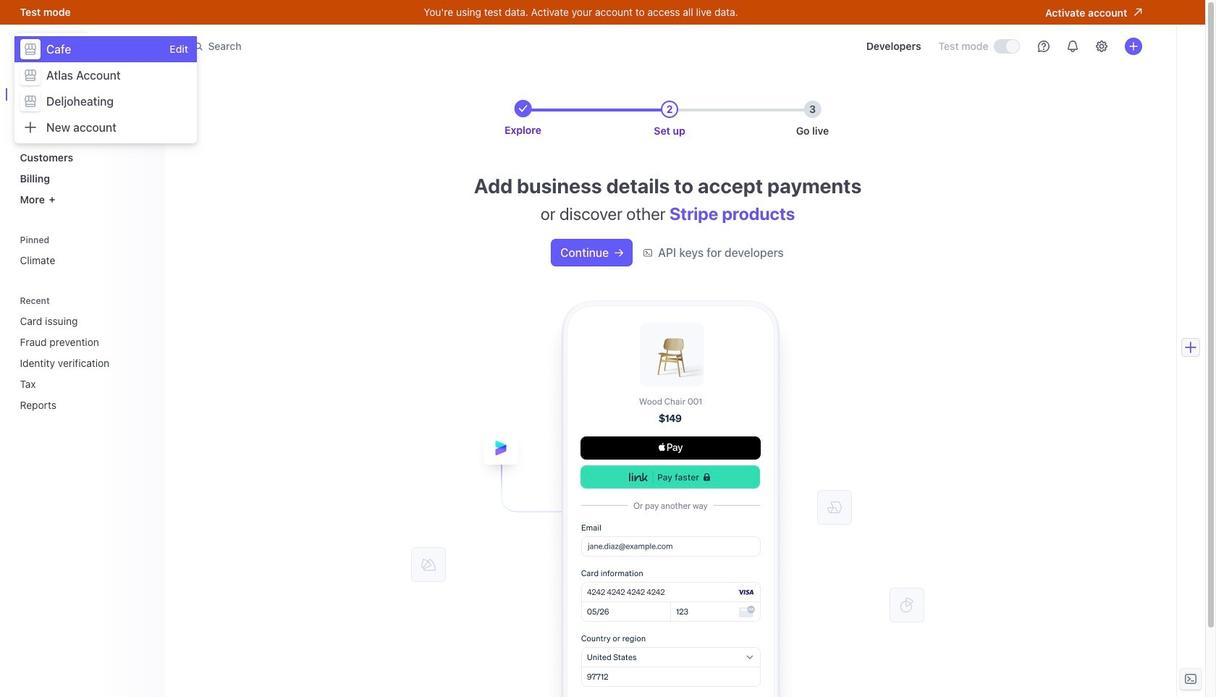 Task type: locate. For each thing, give the bounding box(es) containing it.
edit pins image
[[142, 236, 150, 244]]

list box
[[14, 36, 197, 140]]

help image
[[1038, 41, 1049, 52]]

settings image
[[1096, 41, 1107, 52]]

core navigation links element
[[14, 83, 156, 211]]

None search field
[[185, 33, 593, 60]]

recent element
[[14, 291, 156, 417], [14, 309, 156, 417]]

pinned element
[[14, 230, 156, 272]]

2 recent element from the top
[[14, 309, 156, 417]]

notifications image
[[1067, 41, 1078, 52]]



Task type: describe. For each thing, give the bounding box(es) containing it.
svg image
[[615, 249, 623, 257]]

Test mode checkbox
[[994, 40, 1019, 53]]

1 recent element from the top
[[14, 291, 156, 417]]

Search text field
[[185, 33, 593, 60]]

clear history image
[[142, 296, 150, 305]]



Task type: vqa. For each thing, say whether or not it's contained in the screenshot.
Edit Pins IMAGE on the top
yes



